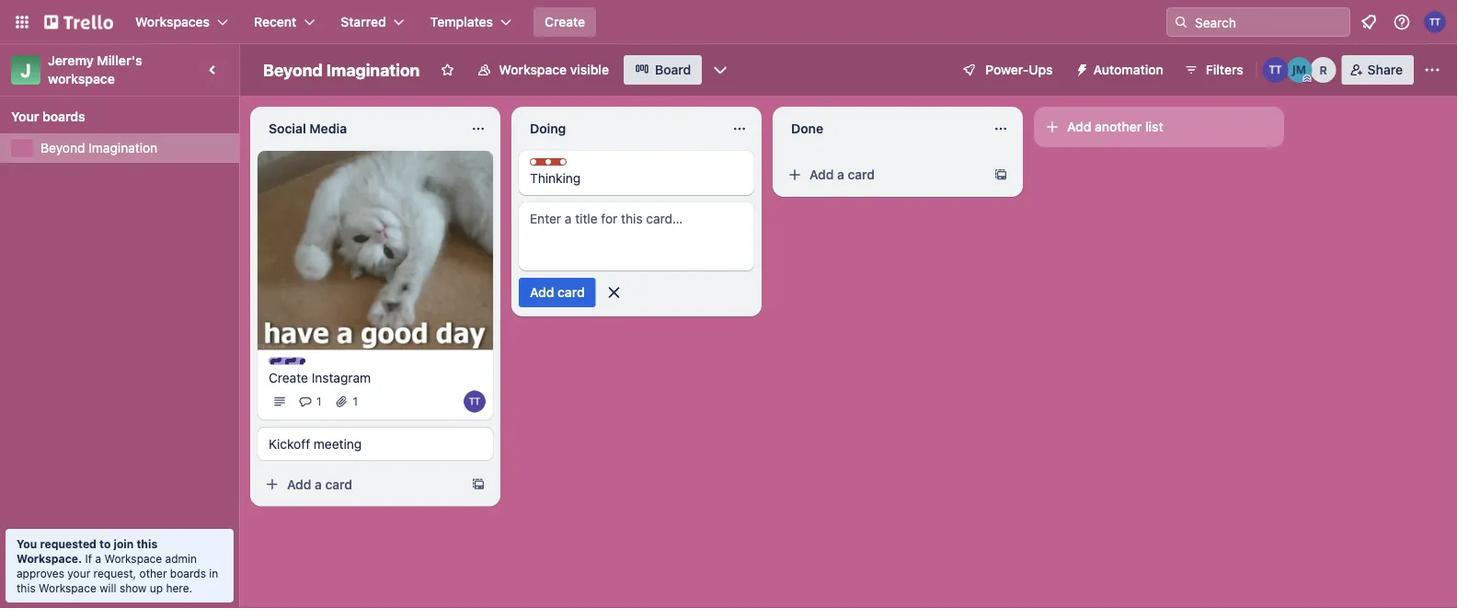 Task type: vqa. For each thing, say whether or not it's contained in the screenshot.
CREATE A BOARD link
no



Task type: locate. For each thing, give the bounding box(es) containing it.
primary element
[[0, 0, 1458, 44]]

terry turtle (terryturtle) image
[[1425, 11, 1447, 33], [1263, 57, 1289, 83]]

in
[[209, 567, 218, 580]]

0 horizontal spatial this
[[17, 582, 36, 595]]

0 horizontal spatial 1
[[317, 395, 322, 408]]

card down done text field
[[848, 167, 875, 182]]

0 horizontal spatial terry turtle (terryturtle) image
[[1263, 57, 1289, 83]]

2 vertical spatial workspace
[[39, 582, 96, 595]]

0 vertical spatial add a card button
[[780, 160, 987, 190]]

0 horizontal spatial create
[[269, 370, 308, 385]]

2 horizontal spatial workspace
[[499, 62, 567, 77]]

1 horizontal spatial terry turtle (terryturtle) image
[[1425, 11, 1447, 33]]

1 horizontal spatial card
[[558, 285, 585, 300]]

1 vertical spatial beyond
[[40, 140, 85, 156]]

create up the workspace visible
[[545, 14, 585, 29]]

customize views image
[[712, 61, 730, 79]]

0 horizontal spatial create from template… image
[[471, 477, 486, 492]]

0 vertical spatial a
[[838, 167, 845, 182]]

1 vertical spatial card
[[558, 285, 585, 300]]

create
[[545, 14, 585, 29], [269, 370, 308, 385]]

if
[[85, 552, 92, 565]]

this
[[137, 537, 158, 550], [17, 582, 36, 595]]

a right if
[[95, 552, 101, 565]]

add down done
[[810, 167, 834, 182]]

thoughts
[[549, 159, 599, 172]]

1 horizontal spatial beyond
[[263, 60, 323, 80]]

add a card down the kickoff meeting
[[287, 477, 353, 492]]

1 down create instagram
[[317, 395, 322, 408]]

automation
[[1094, 62, 1164, 77]]

0 vertical spatial beyond imagination
[[263, 60, 420, 80]]

workspace down your
[[39, 582, 96, 595]]

1 horizontal spatial 1
[[353, 395, 358, 408]]

1 vertical spatial workspace
[[104, 552, 162, 565]]

1 horizontal spatial create from template… image
[[994, 167, 1009, 182]]

1 horizontal spatial add a card button
[[780, 160, 987, 190]]

back to home image
[[44, 7, 113, 37]]

r
[[1320, 64, 1328, 76]]

1 vertical spatial boards
[[170, 567, 206, 580]]

0 vertical spatial add a card
[[810, 167, 875, 182]]

rubyanndersson (rubyanndersson) image
[[1311, 57, 1337, 83]]

automation button
[[1068, 55, 1175, 85]]

other
[[139, 567, 167, 580]]

0 vertical spatial workspace
[[499, 62, 567, 77]]

imagination down starred popup button
[[327, 60, 420, 80]]

beyond imagination down starred
[[263, 60, 420, 80]]

add for social media's add a card button
[[287, 477, 311, 492]]

a down done text field
[[838, 167, 845, 182]]

a inside if a workspace admin approves your request, other boards in this workspace will show up here.
[[95, 552, 101, 565]]

1 vertical spatial imagination
[[89, 140, 158, 156]]

add left cancel icon
[[530, 285, 554, 300]]

1 horizontal spatial a
[[315, 477, 322, 492]]

0 vertical spatial imagination
[[327, 60, 420, 80]]

jeremy miller's workspace
[[48, 53, 146, 87]]

2 horizontal spatial a
[[838, 167, 845, 182]]

add down kickoff
[[287, 477, 311, 492]]

create instagram
[[269, 370, 371, 385]]

0 horizontal spatial card
[[325, 477, 353, 492]]

0 horizontal spatial add a card button
[[258, 470, 464, 499]]

beyond imagination link
[[40, 139, 228, 157]]

thoughts thinking
[[530, 159, 599, 186]]

another
[[1095, 119, 1142, 134]]

color: bold red, title: "thoughts" element
[[530, 158, 599, 172]]

1 horizontal spatial boards
[[170, 567, 206, 580]]

1 vertical spatial terry turtle (terryturtle) image
[[1263, 57, 1289, 83]]

create button
[[534, 7, 597, 37]]

0 vertical spatial create
[[545, 14, 585, 29]]

workspace visible button
[[466, 55, 620, 85]]

power-ups
[[986, 62, 1053, 77]]

workspace left visible
[[499, 62, 567, 77]]

boards
[[42, 109, 85, 124], [170, 567, 206, 580]]

1 1 from the left
[[317, 395, 322, 408]]

doing
[[530, 121, 566, 136]]

show
[[120, 582, 147, 595]]

0 vertical spatial boards
[[42, 109, 85, 124]]

0 vertical spatial card
[[848, 167, 875, 182]]

terry turtle (terryturtle) image right open information menu icon
[[1425, 11, 1447, 33]]

imagination down your boards with 1 items 'element'
[[89, 140, 158, 156]]

1
[[317, 395, 322, 408], [353, 395, 358, 408]]

1 horizontal spatial this
[[137, 537, 158, 550]]

this right join
[[137, 537, 158, 550]]

create from template… image
[[994, 167, 1009, 182], [471, 477, 486, 492]]

2 vertical spatial a
[[95, 552, 101, 565]]

this down approves
[[17, 582, 36, 595]]

create down color: purple, title: none icon
[[269, 370, 308, 385]]

0 vertical spatial beyond
[[263, 60, 323, 80]]

your boards
[[11, 109, 85, 124]]

workspace inside workspace visible button
[[499, 62, 567, 77]]

beyond
[[263, 60, 323, 80], [40, 140, 85, 156]]

add a card button for done
[[780, 160, 987, 190]]

0 horizontal spatial boards
[[42, 109, 85, 124]]

0 horizontal spatial beyond imagination
[[40, 140, 158, 156]]

terry turtle (terryturtle) image left this member is an admin of this board. image
[[1263, 57, 1289, 83]]

Board name text field
[[254, 55, 429, 85]]

board
[[655, 62, 691, 77]]

2 horizontal spatial card
[[848, 167, 875, 182]]

add a card down done
[[810, 167, 875, 182]]

this inside you requested to join this workspace.
[[137, 537, 158, 550]]

boards down admin
[[170, 567, 206, 580]]

1 horizontal spatial create
[[545, 14, 585, 29]]

starred button
[[330, 7, 416, 37]]

jeremy miller (jeremymiller198) image
[[1287, 57, 1313, 83]]

1 vertical spatial add a card button
[[258, 470, 464, 499]]

kickoff meeting link
[[269, 435, 482, 453]]

imagination
[[327, 60, 420, 80], [89, 140, 158, 156]]

cancel image
[[605, 283, 624, 302]]

1 vertical spatial create from template… image
[[471, 477, 486, 492]]

workspace down join
[[104, 552, 162, 565]]

card left cancel icon
[[558, 285, 585, 300]]

if a workspace admin approves your request, other boards in this workspace will show up here.
[[17, 552, 218, 595]]

done
[[791, 121, 824, 136]]

add a card
[[810, 167, 875, 182], [287, 477, 353, 492]]

star or unstar board image
[[440, 63, 455, 77]]

beyond inside text field
[[263, 60, 323, 80]]

0 vertical spatial create from template… image
[[994, 167, 1009, 182]]

sm image
[[1068, 55, 1094, 81]]

meeting
[[314, 436, 362, 451]]

this member is an admin of this board. image
[[1304, 75, 1312, 83]]

2 vertical spatial card
[[325, 477, 353, 492]]

beyond down your boards
[[40, 140, 85, 156]]

1 vertical spatial a
[[315, 477, 322, 492]]

list
[[1146, 119, 1164, 134]]

add for done's add a card button
[[810, 167, 834, 182]]

add a card button down kickoff meeting link
[[258, 470, 464, 499]]

a
[[838, 167, 845, 182], [315, 477, 322, 492], [95, 552, 101, 565]]

beyond down recent popup button
[[263, 60, 323, 80]]

beyond imagination
[[263, 60, 420, 80], [40, 140, 158, 156]]

0 vertical spatial terry turtle (terryturtle) image
[[1425, 11, 1447, 33]]

a down the kickoff meeting
[[315, 477, 322, 492]]

open information menu image
[[1393, 13, 1412, 31]]

ups
[[1029, 62, 1053, 77]]

recent button
[[243, 7, 326, 37]]

create inside button
[[545, 14, 585, 29]]

share
[[1368, 62, 1403, 77]]

0 horizontal spatial a
[[95, 552, 101, 565]]

imagination inside text field
[[327, 60, 420, 80]]

filters button
[[1179, 55, 1250, 85]]

workspace
[[499, 62, 567, 77], [104, 552, 162, 565], [39, 582, 96, 595]]

add a card for social media
[[287, 477, 353, 492]]

kickoff
[[269, 436, 310, 451]]

1 horizontal spatial imagination
[[327, 60, 420, 80]]

add a card button down done text field
[[780, 160, 987, 190]]

1 down instagram
[[353, 395, 358, 408]]

add a card button
[[780, 160, 987, 190], [258, 470, 464, 499]]

workspace visible
[[499, 62, 609, 77]]

beyond imagination down your boards with 1 items 'element'
[[40, 140, 158, 156]]

0 horizontal spatial workspace
[[39, 582, 96, 595]]

1 vertical spatial add a card
[[287, 477, 353, 492]]

1 horizontal spatial add a card
[[810, 167, 875, 182]]

2 1 from the left
[[353, 395, 358, 408]]

you
[[17, 537, 37, 550]]

add
[[1068, 119, 1092, 134], [810, 167, 834, 182], [530, 285, 554, 300], [287, 477, 311, 492]]

0 horizontal spatial add a card
[[287, 477, 353, 492]]

1 vertical spatial create
[[269, 370, 308, 385]]

1 vertical spatial beyond imagination
[[40, 140, 158, 156]]

Social Media text field
[[258, 114, 460, 144]]

0 vertical spatial this
[[137, 537, 158, 550]]

this inside if a workspace admin approves your request, other boards in this workspace will show up here.
[[17, 582, 36, 595]]

miller's
[[97, 53, 142, 68]]

card down 'meeting'
[[325, 477, 353, 492]]

add left another
[[1068, 119, 1092, 134]]

1 horizontal spatial beyond imagination
[[263, 60, 420, 80]]

1 vertical spatial this
[[17, 582, 36, 595]]

card
[[848, 167, 875, 182], [558, 285, 585, 300], [325, 477, 353, 492]]

boards right your
[[42, 109, 85, 124]]

add card
[[530, 285, 585, 300]]

workspaces
[[135, 14, 210, 29]]

social
[[269, 121, 306, 136]]

create for create instagram
[[269, 370, 308, 385]]



Task type: describe. For each thing, give the bounding box(es) containing it.
add a card for done
[[810, 167, 875, 182]]

request,
[[94, 567, 136, 580]]

0 horizontal spatial beyond
[[40, 140, 85, 156]]

add for add another list button
[[1068, 119, 1092, 134]]

Doing text field
[[519, 114, 722, 144]]

power-
[[986, 62, 1029, 77]]

up
[[150, 582, 163, 595]]

boards inside if a workspace admin approves your request, other boards in this workspace will show up here.
[[170, 567, 206, 580]]

requested
[[40, 537, 97, 550]]

starred
[[341, 14, 386, 29]]

thinking link
[[530, 169, 744, 188]]

recent
[[254, 14, 297, 29]]

your
[[11, 109, 39, 124]]

thinking
[[530, 171, 581, 186]]

Search field
[[1189, 8, 1350, 36]]

show menu image
[[1424, 61, 1442, 79]]

a for done
[[838, 167, 845, 182]]

0 horizontal spatial imagination
[[89, 140, 158, 156]]

templates button
[[419, 7, 523, 37]]

beyond imagination inside beyond imagination text field
[[263, 60, 420, 80]]

admin
[[165, 552, 197, 565]]

join
[[114, 537, 134, 550]]

add a card button for social media
[[258, 470, 464, 499]]

your boards with 1 items element
[[11, 106, 219, 128]]

workspace
[[48, 71, 115, 87]]

add card button
[[519, 278, 596, 307]]

power-ups button
[[949, 55, 1064, 85]]

boards inside 'element'
[[42, 109, 85, 124]]

create instagram link
[[269, 369, 482, 387]]

your
[[67, 567, 90, 580]]

jeremy
[[48, 53, 94, 68]]

filters
[[1206, 62, 1244, 77]]

will
[[100, 582, 116, 595]]

workspace navigation collapse icon image
[[201, 57, 226, 83]]

j
[[21, 59, 31, 81]]

social media
[[269, 121, 347, 136]]

kickoff meeting
[[269, 436, 362, 451]]

add another list
[[1068, 119, 1164, 134]]

1 horizontal spatial workspace
[[104, 552, 162, 565]]

0 notifications image
[[1358, 11, 1380, 33]]

templates
[[430, 14, 493, 29]]

beyond imagination inside beyond imagination link
[[40, 140, 158, 156]]

Enter a title for this card… text field
[[519, 202, 755, 271]]

card for social media
[[325, 477, 353, 492]]

search image
[[1174, 15, 1189, 29]]

Done text field
[[780, 114, 983, 144]]

here.
[[166, 582, 193, 595]]

to
[[99, 537, 111, 550]]

card for done
[[848, 167, 875, 182]]

a for social media
[[315, 477, 322, 492]]

create from template… image for done
[[994, 167, 1009, 182]]

r button
[[1311, 57, 1337, 83]]

terry turtle (terryturtle) image
[[464, 391, 486, 413]]

share button
[[1342, 55, 1415, 85]]

visible
[[570, 62, 609, 77]]

media
[[310, 121, 347, 136]]

instagram
[[312, 370, 371, 385]]

add another list button
[[1034, 107, 1285, 147]]

board link
[[624, 55, 702, 85]]

color: purple, title: none image
[[269, 357, 306, 365]]

workspace.
[[17, 552, 82, 565]]

create from template… image for social media
[[471, 477, 486, 492]]

approves
[[17, 567, 64, 580]]

workspaces button
[[124, 7, 239, 37]]

create for create
[[545, 14, 585, 29]]

you requested to join this workspace.
[[17, 537, 158, 565]]



